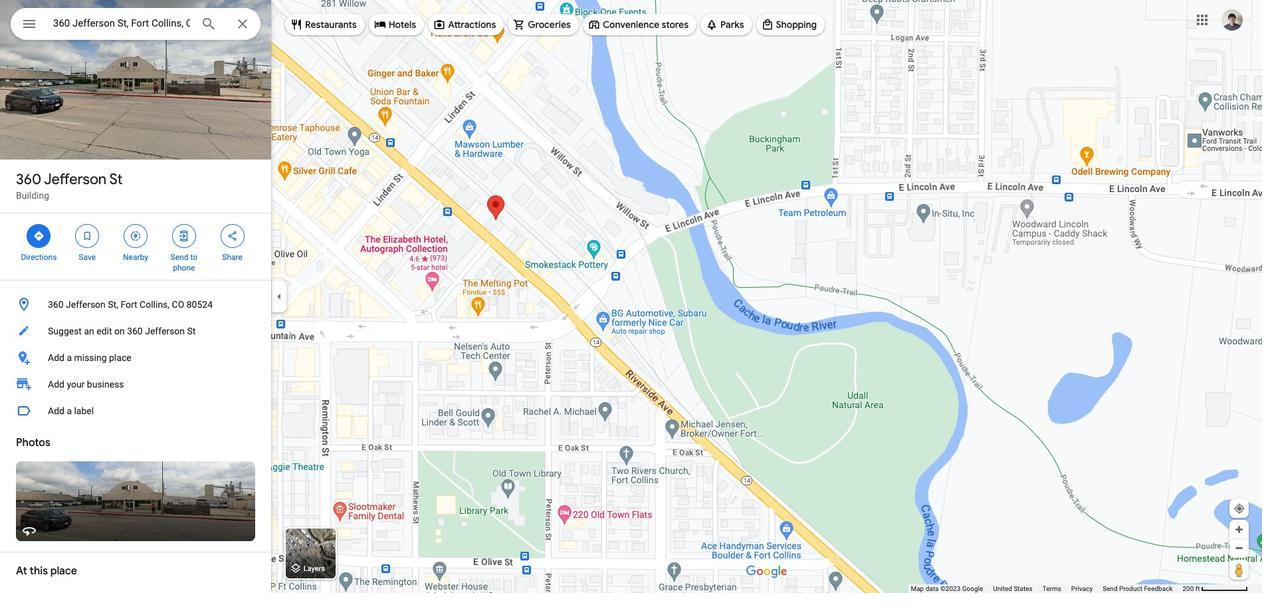 Task type: locate. For each thing, give the bounding box(es) containing it.
2 horizontal spatial 360
[[127, 326, 143, 336]]

1 vertical spatial jefferson
[[66, 299, 106, 310]]


[[130, 229, 142, 243]]

add for add a missing place
[[48, 352, 64, 363]]

add down suggest on the bottom left of page
[[48, 352, 64, 363]]


[[81, 229, 93, 243]]

jefferson inside the 360 jefferson st building
[[44, 170, 107, 189]]

360 right on
[[127, 326, 143, 336]]

st,
[[108, 299, 118, 310]]

footer containing map data ©2023 google
[[911, 584, 1183, 593]]

2 a from the top
[[67, 406, 72, 416]]

add a missing place
[[48, 352, 131, 363]]

360 for st,
[[48, 299, 64, 310]]

a left label on the left bottom of page
[[67, 406, 72, 416]]

jefferson inside 'button'
[[66, 299, 106, 310]]

zoom out image
[[1235, 543, 1245, 553]]

2 vertical spatial 360
[[127, 326, 143, 336]]

1 vertical spatial add
[[48, 379, 64, 390]]

parks
[[721, 19, 744, 31]]

None field
[[53, 15, 190, 31]]

on
[[114, 326, 125, 336]]

jefferson for st,
[[66, 299, 106, 310]]

2 vertical spatial jefferson
[[145, 326, 185, 336]]

suggest an edit on 360 jefferson st button
[[0, 318, 271, 344]]

1 vertical spatial place
[[50, 564, 77, 578]]

2 add from the top
[[48, 379, 64, 390]]

send left product
[[1103, 585, 1118, 592]]


[[33, 229, 45, 243]]

0 horizontal spatial send
[[171, 253, 188, 262]]

ft
[[1196, 585, 1200, 592]]

add
[[48, 352, 64, 363], [48, 379, 64, 390], [48, 406, 64, 416]]

a
[[67, 352, 72, 363], [67, 406, 72, 416]]

1 horizontal spatial 360
[[48, 299, 64, 310]]

footer
[[911, 584, 1183, 593]]

united states
[[993, 585, 1033, 592]]

united
[[993, 585, 1013, 592]]

add for add your business
[[48, 379, 64, 390]]


[[226, 229, 238, 243]]

privacy
[[1072, 585, 1093, 592]]

add left label on the left bottom of page
[[48, 406, 64, 416]]

jefferson up an
[[66, 299, 106, 310]]

place down on
[[109, 352, 131, 363]]

200
[[1183, 585, 1194, 592]]

3 add from the top
[[48, 406, 64, 416]]

1 a from the top
[[67, 352, 72, 363]]

add a label button
[[0, 398, 271, 424]]

photos
[[16, 436, 50, 449]]

360 inside the 360 jefferson st building
[[16, 170, 41, 189]]

map
[[911, 585, 924, 592]]

st
[[109, 170, 123, 189], [187, 326, 196, 336]]

stores
[[662, 19, 689, 31]]

send inside button
[[1103, 585, 1118, 592]]

2 vertical spatial add
[[48, 406, 64, 416]]

states
[[1014, 585, 1033, 592]]

0 vertical spatial 360
[[16, 170, 41, 189]]

1 vertical spatial a
[[67, 406, 72, 416]]

nearby
[[123, 253, 148, 262]]

1 horizontal spatial send
[[1103, 585, 1118, 592]]

collins,
[[140, 299, 170, 310]]

phone
[[173, 263, 195, 273]]

0 vertical spatial place
[[109, 352, 131, 363]]

jefferson up building
[[44, 170, 107, 189]]

send inside send to phone
[[171, 253, 188, 262]]

to
[[190, 253, 197, 262]]

©2023
[[941, 585, 961, 592]]

convenience stores button
[[583, 9, 697, 41]]

360
[[16, 170, 41, 189], [48, 299, 64, 310], [127, 326, 143, 336]]

convenience stores
[[603, 19, 689, 31]]

360 jefferson st main content
[[0, 0, 271, 593]]

st inside the 360 jefferson st building
[[109, 170, 123, 189]]

1 horizontal spatial st
[[187, 326, 196, 336]]

0 horizontal spatial place
[[50, 564, 77, 578]]

1 add from the top
[[48, 352, 64, 363]]

at this place
[[16, 564, 77, 578]]

send
[[171, 253, 188, 262], [1103, 585, 1118, 592]]

add your business
[[48, 379, 124, 390]]

fort
[[121, 299, 137, 310]]

privacy button
[[1072, 584, 1093, 593]]

zoom in image
[[1235, 525, 1245, 535]]

none field inside 360 jefferson st, fort collins, co 80524 'field'
[[53, 15, 190, 31]]

send up phone
[[171, 253, 188, 262]]

1 horizontal spatial place
[[109, 352, 131, 363]]

360 jefferson st, fort collins, co 80524 button
[[0, 291, 271, 318]]

save
[[79, 253, 96, 262]]

this
[[30, 564, 48, 578]]

200 ft button
[[1183, 585, 1249, 592]]

attractions
[[448, 19, 496, 31]]

missing
[[74, 352, 107, 363]]


[[178, 229, 190, 243]]

add left your
[[48, 379, 64, 390]]

0 vertical spatial add
[[48, 352, 64, 363]]

footer inside google maps element
[[911, 584, 1183, 593]]

send product feedback
[[1103, 585, 1173, 592]]

360 Jefferson St, Fort Collins, CO 80524 field
[[11, 8, 261, 40]]

a left "missing"
[[67, 352, 72, 363]]

send for send product feedback
[[1103, 585, 1118, 592]]

jefferson down collins,
[[145, 326, 185, 336]]

0 horizontal spatial 360
[[16, 170, 41, 189]]

terms
[[1043, 585, 1062, 592]]

google
[[963, 585, 984, 592]]

suggest
[[48, 326, 82, 336]]

product
[[1120, 585, 1143, 592]]

restaurants
[[305, 19, 357, 31]]

0 vertical spatial st
[[109, 170, 123, 189]]

1 vertical spatial st
[[187, 326, 196, 336]]

hotels
[[389, 19, 416, 31]]

0 vertical spatial a
[[67, 352, 72, 363]]

360 inside 'button'
[[48, 299, 64, 310]]

0 vertical spatial send
[[171, 253, 188, 262]]

a for missing
[[67, 352, 72, 363]]

st inside button
[[187, 326, 196, 336]]

0 horizontal spatial st
[[109, 170, 123, 189]]

1 vertical spatial send
[[1103, 585, 1118, 592]]

0 vertical spatial jefferson
[[44, 170, 107, 189]]

place
[[109, 352, 131, 363], [50, 564, 77, 578]]

1 vertical spatial 360
[[48, 299, 64, 310]]

 search field
[[11, 8, 261, 43]]

place right this on the bottom of page
[[50, 564, 77, 578]]

 button
[[11, 8, 48, 43]]

layers
[[304, 565, 325, 573]]

360 up suggest on the bottom left of page
[[48, 299, 64, 310]]

jefferson for st
[[44, 170, 107, 189]]

edit
[[97, 326, 112, 336]]

jefferson inside button
[[145, 326, 185, 336]]

360 up building
[[16, 170, 41, 189]]

jefferson
[[44, 170, 107, 189], [66, 299, 106, 310], [145, 326, 185, 336]]



Task type: vqa. For each thing, say whether or not it's contained in the screenshot.
top Send
yes



Task type: describe. For each thing, give the bounding box(es) containing it.
directions
[[21, 253, 57, 262]]

label
[[74, 406, 94, 416]]

a for label
[[67, 406, 72, 416]]

shopping
[[776, 19, 817, 31]]

show street view coverage image
[[1230, 560, 1249, 580]]

hotels button
[[369, 9, 424, 41]]

at
[[16, 564, 27, 578]]

shopping button
[[756, 9, 825, 41]]

add for add a label
[[48, 406, 64, 416]]

place inside button
[[109, 352, 131, 363]]

add a label
[[48, 406, 94, 416]]

send to phone
[[171, 253, 197, 273]]

actions for 360 jefferson st region
[[0, 213, 271, 280]]

your
[[67, 379, 85, 390]]

map data ©2023 google
[[911, 585, 984, 592]]

groceries button
[[508, 9, 579, 41]]

restaurants button
[[285, 9, 365, 41]]

building
[[16, 190, 49, 201]]

suggest an edit on 360 jefferson st
[[48, 326, 196, 336]]

360 jefferson st, fort collins, co 80524
[[48, 299, 213, 310]]

360 for st
[[16, 170, 41, 189]]

convenience
[[603, 19, 660, 31]]

360 inside button
[[127, 326, 143, 336]]

data
[[926, 585, 939, 592]]

360 jefferson st building
[[16, 170, 123, 201]]

share
[[222, 253, 243, 262]]

united states button
[[993, 584, 1033, 593]]

parks button
[[701, 9, 752, 41]]

80524
[[187, 299, 213, 310]]

collapse side panel image
[[272, 289, 287, 304]]

google account: nolan park  
(nolan.park@adept.ai) image
[[1222, 9, 1243, 30]]

200 ft
[[1183, 585, 1200, 592]]

co
[[172, 299, 184, 310]]

show your location image
[[1234, 503, 1246, 515]]

an
[[84, 326, 94, 336]]

add your business link
[[0, 371, 271, 398]]

add a missing place button
[[0, 344, 271, 371]]

business
[[87, 379, 124, 390]]

groceries
[[528, 19, 571, 31]]

google maps element
[[0, 0, 1263, 593]]

send for send to phone
[[171, 253, 188, 262]]

feedback
[[1144, 585, 1173, 592]]

attractions button
[[428, 9, 504, 41]]

terms button
[[1043, 584, 1062, 593]]

send product feedback button
[[1103, 584, 1173, 593]]


[[21, 15, 37, 33]]



